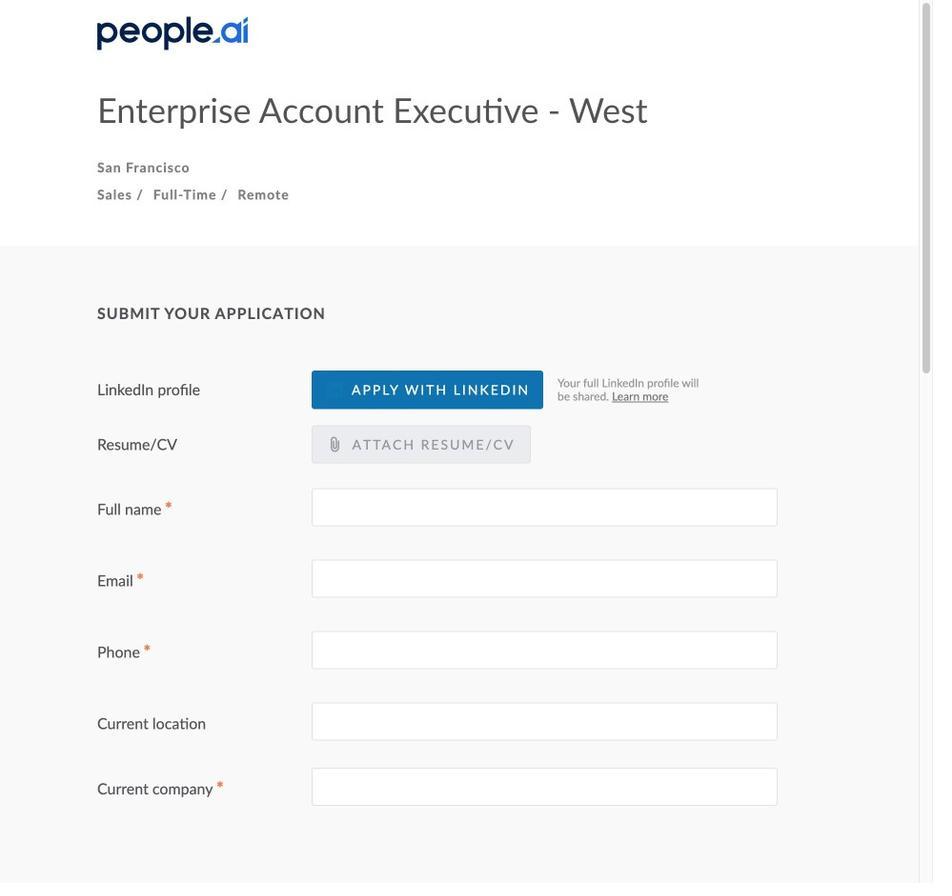 Task type: describe. For each thing, give the bounding box(es) containing it.
people.ai logo image
[[97, 17, 248, 50]]

paperclip image
[[327, 437, 342, 452]]



Task type: vqa. For each thing, say whether or not it's contained in the screenshot.
email field
yes



Task type: locate. For each thing, give the bounding box(es) containing it.
None text field
[[312, 632, 778, 670], [312, 703, 778, 742], [312, 769, 778, 807], [312, 632, 778, 670], [312, 703, 778, 742], [312, 769, 778, 807]]

None text field
[[312, 489, 778, 527]]

None email field
[[312, 560, 778, 598]]



